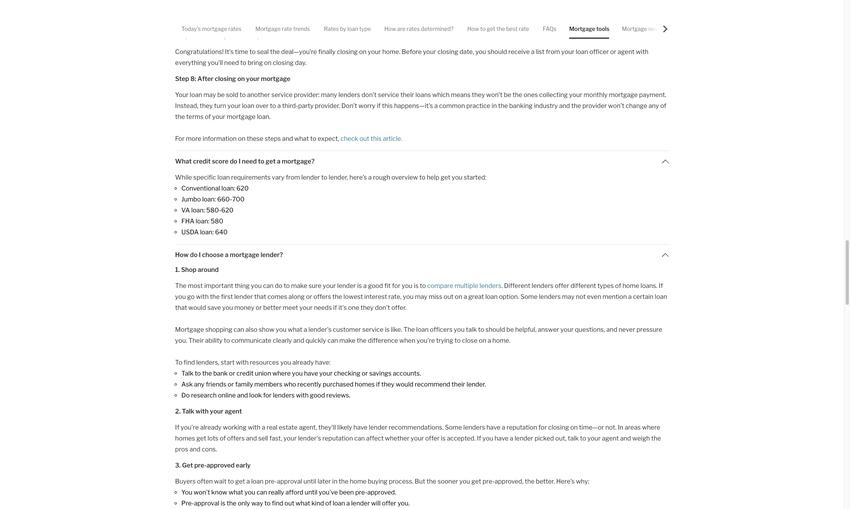 Task type: describe. For each thing, give the bounding box(es) containing it.
offer.
[[392, 304, 407, 312]]

or inside congratulations! it's time to seal the deal—you're finally closing on your home. before your closing date, you should receive a list from your loan officer or agent with everything you'll need to bring on closing day.
[[610, 48, 617, 55]]

on left these
[[238, 135, 246, 142]]

your down sold
[[228, 102, 241, 110]]

loan down loans.
[[655, 293, 667, 301]]

early
[[236, 462, 251, 470]]

provider:
[[294, 91, 320, 99]]

industry
[[534, 102, 558, 110]]

bank
[[213, 370, 228, 378]]

would inside to find lenders, start with resources you already have: talk to the bank or credit union where you have your checking or savings accounts. ask any friends or family members who recently purchased homes if they would recommend their lender. do research online and look for lenders with good reviews.
[[396, 381, 414, 389]]

rates by loan type link
[[324, 19, 371, 39]]

they up practice
[[472, 91, 485, 99]]

can up comes
[[263, 282, 274, 290]]

1 horizontal spatial good
[[368, 282, 383, 290]]

lenders left not
[[539, 293, 561, 301]]

what up mortgage? on the top left of the page
[[295, 135, 309, 142]]

1 rate from the left
[[282, 25, 292, 32]]

loan inside rates by loan type link
[[348, 25, 358, 32]]

faqs link
[[543, 19, 557, 39]]

0 vertical spatial home
[[239, 32, 256, 39]]

any inside to find lenders, start with resources you already have: talk to the bank or credit union where you have your checking or savings accounts. ask any friends or family members who recently purchased homes if they would recommend their lender. do research online and look for lenders with good reviews.
[[194, 381, 205, 389]]

mortgage shopping can also show you what a lender's customer service is like. the loan officers you talk to should be helpful, answer your questions, and never pressure you. their ability to communicate clearly and quickly can make the difference when you're trying to close on a home.
[[175, 326, 664, 345]]

you've
[[319, 489, 338, 497]]

0 horizontal spatial if
[[175, 424, 179, 432]]

look
[[249, 392, 262, 400]]

will
[[371, 500, 381, 508]]

closing right finally
[[337, 48, 358, 55]]

mortgage for mortgage news
[[622, 25, 647, 32]]

to left the help
[[420, 174, 426, 181]]

1 horizontal spatial need
[[242, 158, 257, 165]]

interest
[[365, 293, 387, 301]]

mortgage left the lender?
[[230, 251, 259, 259]]

your right sure
[[323, 282, 336, 290]]

way
[[251, 500, 263, 508]]

your right before
[[423, 48, 436, 55]]

7:
[[191, 32, 196, 39]]

the left banking
[[498, 102, 508, 110]]

with right start
[[236, 359, 249, 367]]

you up close
[[454, 326, 465, 334]]

process.
[[389, 478, 414, 486]]

what credit score do i need to get a mortgage?
[[175, 158, 315, 165]]

0 horizontal spatial make
[[291, 282, 307, 290]]

the most important thing you can do to make sure your lender is a good fit for you is to compare multiple lenders
[[175, 282, 502, 290]]

what down afford
[[296, 500, 310, 508]]

homes inside if you're already working with a real estate agent, they'll likely have lender recommendations. some lenders have a reputation for closing on time—or not. in areas where homes get lots of offers and sell fast, your lender's reputation can affect whether your offer is accepted. if you have a lender picked out, talk to your agent and weigh the pros and cons.
[[175, 435, 195, 443]]

day.
[[295, 59, 307, 66]]

service up third-
[[271, 91, 293, 99]]

with down recently
[[296, 392, 309, 400]]

needs
[[314, 304, 332, 312]]

0 horizontal spatial the
[[175, 282, 187, 290]]

to right sold
[[240, 91, 246, 99]]

your down the recommendations.
[[411, 435, 424, 443]]

your up it's
[[224, 32, 238, 39]]

sure
[[309, 282, 322, 290]]

1 vertical spatial do
[[190, 251, 198, 259]]

are
[[397, 25, 406, 32]]

0 horizontal spatial credit
[[193, 158, 211, 165]]

everything
[[175, 59, 207, 66]]

3. get pre-approved early
[[175, 462, 251, 470]]

mention
[[603, 293, 627, 301]]

they left turn
[[200, 102, 213, 110]]

mortgage for mortgage shopping can also show you what a lender's customer service is like. the loan officers you talk to should be helpful, answer your questions, and never pressure you. their ability to communicate clearly and quickly can make the difference when you're trying to close on a home.
[[175, 326, 204, 334]]

you down the first
[[222, 304, 233, 312]]

means
[[451, 91, 471, 99]]

get right sooner
[[472, 478, 481, 486]]

out inside ". different lenders offer different types of home loans. if you go with the first lender that comes along or offers the lowest interest rate, you may miss out on a great loan option. some lenders may not even mention a certain loan that would save you money or better meet your needs if it's one they don't offer."
[[444, 293, 454, 301]]

the left better.
[[525, 478, 535, 486]]

loan up way
[[251, 478, 264, 486]]

research
[[191, 392, 217, 400]]

1 vertical spatial agent
[[225, 408, 242, 416]]

any inside the your loan may be sold to another service provider: many lenders don't service their loans which means they won't be the ones collecting your monthly mortgage payment. instead, they turn your loan over to a third-party provider. don't worry if this happens—it's a common practice in the banking industry and the provider won't change any of the terms of your mortgage loan.
[[649, 102, 659, 110]]

loan: up 660-
[[222, 185, 235, 192]]

rates by loan type
[[324, 25, 371, 32]]

your down turn
[[212, 113, 225, 121]]

more
[[186, 135, 201, 142]]

mortgage right 7:
[[202, 25, 227, 32]]

your down time—or
[[588, 435, 601, 443]]

1 horizontal spatial if
[[477, 435, 481, 443]]

1 horizontal spatial won't
[[608, 102, 625, 110]]

have:
[[315, 359, 331, 367]]

loan: right va
[[191, 207, 205, 214]]

1 vertical spatial talk
[[182, 408, 194, 416]]

you up clearly
[[276, 326, 287, 334]]

. different lenders offer different types of home loans. if you go with the first lender that comes along or offers the lowest interest rate, you may miss out on a great loan option. some lenders may not even mention a certain loan that would save you money or better meet your needs if it's one they don't offer.
[[175, 282, 669, 312]]

0 horizontal spatial won't
[[486, 91, 503, 99]]

areas
[[625, 424, 641, 432]]

you. inside the mortgage shopping can also show you what a lender's customer service is like. the loan officers you talk to should be helpful, answer your questions, and never pressure you. their ability to communicate clearly and quickly can make the difference when you're trying to close on a home.
[[175, 337, 187, 345]]

why:
[[576, 478, 590, 486]]

where inside if you're already working with a real estate agent, they'll likely have lender recommendations. some lenders have a reputation for closing on time—or not. in areas where homes get lots of offers and sell fast, your lender's reputation can affect whether your offer is accepted. if you have a lender picked out, talk to your agent and weigh the pros and cons.
[[642, 424, 661, 432]]

and right pros
[[190, 446, 200, 454]]

from inside while specific loan requirements vary from lender to lender, here's a rough overview to help get you started: conventional loan: 620 jumbo loan: 660-700 va loan: 580-620 fha loan: 580 usda loan: 640
[[286, 174, 300, 181]]

how to get the best rate link
[[468, 19, 529, 39]]

don't
[[362, 91, 377, 99]]

these
[[247, 135, 263, 142]]

not
[[576, 293, 586, 301]]

steps
[[265, 135, 281, 142]]

1 vertical spatial i
[[199, 251, 201, 259]]

it's
[[339, 304, 347, 312]]

to find lenders, start with resources you already have: talk to the bank or credit union where you have your checking or savings accounts. ask any friends or family members who recently purchased homes if they would recommend their lender. do research online and look for lenders with good reviews.
[[175, 359, 486, 400]]

home. inside congratulations! it's time to seal the deal—you're finally closing on your home. before your closing date, you should receive a list from your loan officer or agent with everything you'll need to bring on closing day.
[[382, 48, 401, 55]]

to up comes
[[284, 282, 290, 290]]

get up 'vary'
[[266, 158, 276, 165]]

sold
[[226, 91, 238, 99]]

what up "only"
[[229, 489, 243, 497]]

agent inside if you're already working with a real estate agent, they'll likely have lender recommendations. some lenders have a reputation for closing on time—or not. in areas where homes get lots of offers and sell fast, your lender's reputation can affect whether your offer is accepted. if you have a lender picked out, talk to your agent and weigh the pros and cons.
[[602, 435, 619, 443]]

to left compare
[[420, 282, 426, 290]]

580
[[211, 218, 223, 225]]

get inside if you're already working with a real estate agent, they'll likely have lender recommendations. some lenders have a reputation for closing on time—or not. in areas where homes get lots of offers and sell fast, your lender's reputation can affect whether your offer is accepted. if you have a lender picked out, talk to your agent and weigh the pros and cons.
[[197, 435, 206, 443]]

thing
[[235, 282, 250, 290]]

with down research
[[196, 408, 209, 416]]

is inside if you're already working with a real estate agent, they'll likely have lender recommendations. some lenders have a reputation for closing on time—or not. in areas where homes get lots of offers and sell fast, your lender's reputation can affect whether your offer is accepted. if you have a lender picked out, talk to your agent and weigh the pros and cons.
[[441, 435, 446, 443]]

to left expect,
[[310, 135, 316, 142]]

your inside ". different lenders offer different types of home loans. if you go with the first lender that comes along or offers the lowest interest rate, you may miss out on a great loan option. some lenders may not even mention a certain loan that would save you money or better meet your needs if it's one they don't offer."
[[300, 304, 313, 312]]

and right clearly
[[293, 337, 304, 345]]

friends
[[206, 381, 226, 389]]

how for how to get the best rate
[[468, 25, 479, 32]]

on inside if you're already working with a real estate agent, they'll likely have lender recommendations. some lenders have a reputation for closing on time—or not. in areas where homes get lots of offers and sell fast, your lender's reputation can affect whether your offer is accepted. if you have a lender picked out, talk to your agent and weigh the pros and cons.
[[571, 424, 578, 432]]

around
[[198, 266, 219, 274]]

lender's inside if you're already working with a real estate agent, they'll likely have lender recommendations. some lenders have a reputation for closing on time—or not. in areas where homes get lots of offers and sell fast, your lender's reputation can affect whether your offer is accepted. if you have a lender picked out, talk to your agent and weigh the pros and cons.
[[298, 435, 321, 443]]

score
[[212, 158, 229, 165]]

on up sold
[[237, 75, 245, 82]]

lenders up great
[[480, 282, 502, 290]]

can inside buyers often wait to get a loan pre-approval until later in the home buying process. but the sooner you get pre-approved, the better. here's why: you won't know what you can really afford until you've been pre-approved. pre-approval is the only way to find out what kind of loan a lender will offer you.
[[257, 489, 267, 497]]

offers inside if you're already working with a real estate agent, they'll likely have lender recommendations. some lenders have a reputation for closing on time—or not. in areas where homes get lots of offers and sell fast, your lender's reputation can affect whether your offer is accepted. if you have a lender picked out, talk to your agent and weigh the pros and cons.
[[227, 435, 245, 443]]

be up banking
[[504, 91, 511, 99]]

be up turn
[[217, 91, 225, 99]]

lenders inside if you're already working with a real estate agent, they'll likely have lender recommendations. some lenders have a reputation for closing on time—or not. in areas where homes get lots of offers and sell fast, your lender's reputation can affect whether your offer is accepted. if you have a lender picked out, talk to your agent and weigh the pros and cons.
[[464, 424, 485, 432]]

mortgage news link
[[622, 19, 662, 39]]

2 horizontal spatial may
[[562, 293, 575, 301]]

picked
[[535, 435, 554, 443]]

mortgage up another
[[261, 75, 291, 82]]

1 horizontal spatial out
[[360, 135, 369, 142]]

buying
[[368, 478, 388, 486]]

banking
[[509, 102, 533, 110]]

or left savings
[[362, 370, 368, 378]]

mortgage for mortgage tools
[[570, 25, 596, 32]]

loan: left 580
[[196, 218, 209, 225]]

clearly
[[273, 337, 292, 345]]

can inside if you're already working with a real estate agent, they'll likely have lender recommendations. some lenders have a reputation for closing on time—or not. in areas where homes get lots of offers and sell fast, your lender's reputation can affect whether your offer is accepted. if you have a lender picked out, talk to your agent and weigh the pros and cons.
[[354, 435, 365, 443]]

the up save
[[210, 293, 220, 301]]

and inside to find lenders, start with resources you already have: talk to the bank or credit union where you have your checking or savings accounts. ask any friends or family members who recently purchased homes if they would recommend their lender. do research online and look for lenders with good reviews.
[[237, 392, 248, 400]]

to right the wait
[[228, 478, 234, 486]]

loan right the your
[[190, 91, 202, 99]]

rate,
[[389, 293, 402, 301]]

and inside the your loan may be sold to another service provider: many lenders don't service their loans which means they won't be the ones collecting your monthly mortgage payment. instead, they turn your loan over to a third-party provider. don't worry if this happens—it's a common practice in the banking industry and the provider won't change any of the terms of your mortgage loan.
[[559, 102, 570, 110]]

closing inside if you're already working with a real estate agent, they'll likely have lender recommendations. some lenders have a reputation for closing on time—or not. in areas where homes get lots of offers and sell fast, your lender's reputation can affect whether your offer is accepted. if you have a lender picked out, talk to your agent and weigh the pros and cons.
[[548, 424, 569, 432]]

the down the most important thing you can do to make sure your lender is a good fit for you is to compare multiple lenders
[[333, 293, 342, 301]]

for inside to find lenders, start with resources you already have: talk to the bank or credit union where you have your checking or savings accounts. ask any friends or family members who recently purchased homes if they would recommend their lender. do research online and look for lenders with good reviews.
[[263, 392, 272, 400]]

for more information on these steps and what to expect, check out this article.
[[175, 135, 403, 142]]

like.
[[391, 326, 402, 334]]

find inside to find lenders, start with resources you already have: talk to the bank or credit union where you have your checking or savings accounts. ask any friends or family members who recently purchased homes if they would recommend their lender. do research online and look for lenders with good reviews.
[[184, 359, 195, 367]]

lender inside ". different lenders offer different types of home loans. if you go with the first lender that comes along or offers the lowest interest rate, you may miss out on a great loan option. some lenders may not even mention a certain loan that would save you money or better meet your needs if it's one they don't offer."
[[234, 293, 253, 301]]

in inside buyers often wait to get a loan pre-approval until later in the home buying process. but the sooner you get pre-approved, the better. here's why: you won't know what you can really afford until you've been pre-approved. pre-approval is the only way to find out what kind of loan a lender will offer you.
[[332, 478, 338, 486]]

should inside the mortgage shopping can also show you what a lender's customer service is like. the loan officers you talk to should be helpful, answer your questions, and never pressure you. their ability to communicate clearly and quickly can make the difference when you're trying to close on a home.
[[486, 326, 505, 334]]

don't
[[342, 102, 357, 110]]

to left seal in the top of the page
[[250, 48, 256, 55]]

miss
[[429, 293, 443, 301]]

you right sooner
[[460, 478, 470, 486]]

you up "only"
[[245, 489, 255, 497]]

started:
[[464, 174, 487, 181]]

the inside congratulations! it's time to seal the deal—you're finally closing on your home. before your closing date, you should receive a list from your loan officer or agent with everything you'll need to bring on closing day.
[[270, 48, 280, 55]]

afford
[[286, 489, 304, 497]]

1 vertical spatial that
[[175, 304, 187, 312]]

types
[[598, 282, 614, 290]]

or right 'bank'
[[229, 370, 235, 378]]

if inside to find lenders, start with resources you already have: talk to the bank or credit union where you have your checking or savings accounts. ask any friends or family members who recently purchased homes if they would recommend their lender. do research online and look for lenders with good reviews.
[[376, 381, 380, 389]]

you left go on the bottom of the page
[[175, 293, 186, 301]]

how do i choose a mortgage lender?
[[175, 251, 283, 259]]

mortgage tools link
[[570, 19, 610, 39]]

1 vertical spatial this
[[371, 135, 382, 142]]

your inside to find lenders, start with resources you already have: talk to the bank or credit union where you have your checking or savings accounts. ask any friends or family members who recently purchased homes if they would recommend their lender. do research online and look for lenders with good reviews.
[[320, 370, 333, 378]]

accounts.
[[393, 370, 421, 378]]

0 vertical spatial that
[[254, 293, 266, 301]]

lender up affect
[[369, 424, 388, 432]]

rates for are
[[407, 25, 420, 32]]

get down early
[[235, 478, 245, 486]]

your down type at the top
[[368, 48, 381, 55]]

0 vertical spatial until
[[304, 478, 316, 486]]

1 vertical spatial until
[[305, 489, 318, 497]]

good inside to find lenders, start with resources you already have: talk to the bank or credit union where you have your checking or savings accounts. ask any friends or family members who recently purchased homes if they would recommend their lender. do research online and look for lenders with good reviews.
[[310, 392, 325, 400]]

don't
[[375, 304, 390, 312]]

service inside the mortgage shopping can also show you what a lender's customer service is like. the loan officers you talk to should be helpful, answer your questions, and never pressure you. their ability to communicate clearly and quickly can make the difference when you're trying to close on a home.
[[362, 326, 384, 334]]

likely
[[337, 424, 352, 432]]

you're inside if you're already working with a real estate agent, they'll likely have lender recommendations. some lenders have a reputation for closing on time—or not. in areas where homes get lots of offers and sell fast, your lender's reputation can affect whether your offer is accepted. if you have a lender picked out, talk to your agent and weigh the pros and cons.
[[181, 424, 199, 432]]

and down in
[[620, 435, 631, 443]]

and left sell
[[246, 435, 257, 443]]

multiple
[[455, 282, 478, 290]]

or left the better
[[256, 304, 262, 312]]

approved
[[207, 462, 235, 470]]

the up been
[[339, 478, 349, 486]]

would inside ". different lenders offer different types of home loans. if you go with the first lender that comes along or offers the lowest interest rate, you may miss out on a great loan option. some lenders may not even mention a certain loan that would save you money or better meet your needs if it's one they don't offer."
[[189, 304, 206, 312]]

to inside to find lenders, start with resources you already have: talk to the bank or credit union where you have your checking or savings accounts. ask any friends or family members who recently purchased homes if they would recommend their lender. do research online and look for lenders with good reviews.
[[195, 370, 201, 378]]

loans
[[416, 91, 431, 99]]

loan right great
[[486, 293, 498, 301]]

0 horizontal spatial reputation
[[323, 435, 353, 443]]

your loan may be sold to another service provider: many lenders don't service their loans which means they won't be the ones collecting your monthly mortgage payment. instead, they turn your loan over to a third-party provider. don't worry if this happens—it's a common practice in the banking industry and the provider won't change any of the terms of your mortgage loan.
[[175, 91, 668, 121]]

your down online
[[210, 408, 223, 416]]

on right close on the left
[[215, 32, 223, 39]]

lenders inside the your loan may be sold to another service provider: many lenders don't service their loans which means they won't be the ones collecting your monthly mortgage payment. instead, they turn your loan over to a third-party provider. don't worry if this happens—it's a common practice in the banking industry and the provider won't change any of the terms of your mortgage loan.
[[339, 91, 360, 99]]

2 horizontal spatial do
[[275, 282, 283, 290]]

you right rate,
[[403, 293, 414, 301]]

loan down been
[[333, 500, 345, 508]]

is up lowest
[[357, 282, 362, 290]]

jumbo
[[181, 196, 201, 203]]

type
[[360, 25, 371, 32]]

your right list
[[562, 48, 575, 55]]

1 horizontal spatial may
[[415, 293, 428, 301]]

your down bring
[[246, 75, 260, 82]]

closing up sold
[[215, 75, 236, 82]]

can left also
[[234, 326, 244, 334]]

lender left picked
[[515, 435, 533, 443]]

to right way
[[265, 500, 271, 508]]

you'll
[[208, 59, 223, 66]]

cons.
[[202, 446, 217, 454]]

compare multiple lenders link
[[427, 282, 502, 290]]

go
[[187, 293, 195, 301]]

the right but
[[427, 478, 437, 486]]

ones
[[524, 91, 538, 99]]

on down type at the top
[[359, 48, 367, 55]]

if inside the your loan may be sold to another service provider: many lenders don't service their loans which means they won't be the ones collecting your monthly mortgage payment. instead, they turn your loan over to a third-party provider. don't worry if this happens—it's a common practice in the banking industry and the provider won't change any of the terms of your mortgage loan.
[[377, 102, 381, 110]]

requirements
[[231, 174, 271, 181]]

faqs
[[543, 25, 557, 32]]

to down time
[[240, 59, 246, 66]]

agent inside congratulations! it's time to seal the deal—you're finally closing on your home. before your closing date, you should receive a list from your loan officer or agent with everything you'll need to bring on closing day.
[[618, 48, 635, 55]]

meet
[[283, 304, 298, 312]]

with inside ". different lenders offer different types of home loans. if you go with the first lender that comes along or offers the lowest interest rate, you may miss out on a great loan option. some lenders may not even mention a certain loan that would save you money or better meet your needs if it's one they don't offer."
[[196, 293, 209, 301]]

the inside how to get the best rate link
[[497, 25, 505, 32]]

talk inside the mortgage shopping can also show you what a lender's customer service is like. the loan officers you talk to should be helpful, answer your questions, and never pressure you. their ability to communicate clearly and quickly can make the difference when you're trying to close on a home.
[[466, 326, 477, 334]]

lender up lowest
[[337, 282, 356, 290]]

lenders right different
[[532, 282, 554, 290]]

offers inside ". different lenders offer different types of home loans. if you go with the first lender that comes along or offers the lowest interest rate, you may miss out on a great loan option. some lenders may not even mention a certain loan that would save you money or better meet your needs if it's one they don't offer."
[[314, 293, 331, 301]]

some inside ". different lenders offer different types of home loans. if you go with the first lender that comes along or offers the lowest interest rate, you may miss out on a great loan option. some lenders may not even mention a certain loan that would save you money or better meet your needs if it's one they don't offer."
[[521, 293, 538, 301]]

to left close
[[455, 337, 461, 345]]

lenders inside to find lenders, start with resources you already have: talk to the bank or credit union where you have your checking or savings accounts. ask any friends or family members who recently purchased homes if they would recommend their lender. do research online and look for lenders with good reviews.
[[273, 392, 295, 400]]

have inside to find lenders, start with resources you already have: talk to the bank or credit union where you have your checking or savings accounts. ask any friends or family members who recently purchased homes if they would recommend their lender. do research online and look for lenders with good reviews.
[[304, 370, 318, 378]]

their inside the your loan may be sold to another service provider: many lenders don't service their loans which means they won't be the ones collecting your monthly mortgage payment. instead, they turn your loan over to a third-party provider. don't worry if this happens—it's a common practice in the banking industry and the provider won't change any of the terms of your mortgage loan.
[[401, 91, 414, 99]]

talk inside if you're already working with a real estate agent, they'll likely have lender recommendations. some lenders have a reputation for closing on time—or not. in areas where homes get lots of offers and sell fast, your lender's reputation can affect whether your offer is accepted. if you have a lender picked out, talk to your agent and weigh the pros and cons.
[[568, 435, 579, 443]]

you right resources
[[280, 359, 291, 367]]

the left "only"
[[227, 500, 237, 508]]

already inside to find lenders, start with resources you already have: talk to the bank or credit union where you have your checking or savings accounts. ask any friends or family members who recently purchased homes if they would recommend their lender. do research online and look for lenders with good reviews.
[[293, 359, 314, 367]]

1 vertical spatial 620
[[221, 207, 234, 214]]

0 vertical spatial i
[[239, 158, 241, 165]]

show
[[259, 326, 275, 334]]

the down instead,
[[175, 113, 185, 121]]

before
[[402, 48, 422, 55]]

many
[[321, 91, 337, 99]]

if inside ". different lenders offer different types of home loans. if you go with the first lender that comes along or offers the lowest interest rate, you may miss out on a great loan option. some lenders may not even mention a certain loan that would save you money or better meet your needs if it's one they don't offer."
[[333, 304, 337, 312]]

to left lender,
[[321, 174, 328, 181]]

closing left 'date,'
[[438, 48, 458, 55]]

some inside if you're already working with a real estate agent, they'll likely have lender recommendations. some lenders have a reputation for closing on time—or not. in areas where homes get lots of offers and sell fast, your lender's reputation can affect whether your offer is accepted. if you have a lender picked out, talk to your agent and weigh the pros and cons.
[[445, 424, 462, 432]]

to up requirements
[[258, 158, 264, 165]]

service right don't
[[378, 91, 399, 99]]

rates for mortgage
[[228, 25, 242, 32]]

turn
[[214, 102, 226, 110]]

0 vertical spatial approval
[[277, 478, 302, 486]]



Task type: vqa. For each thing, say whether or not it's contained in the screenshot.
happens—it's
yes



Task type: locate. For each thing, give the bounding box(es) containing it.
you. inside buyers often wait to get a loan pre-approval until later in the home buying process. but the sooner you get pre-approved, the better. here's why: you won't know what you can really afford until you've been pre-approved. pre-approval is the only way to find out what kind of loan a lender will offer you.
[[398, 500, 410, 508]]

0 vertical spatial good
[[368, 282, 383, 290]]

do up comes
[[275, 282, 283, 290]]

2 rates from the left
[[407, 25, 420, 32]]

how for how are rates determined?
[[385, 25, 396, 32]]

any up research
[[194, 381, 205, 389]]

2 step from the top
[[175, 75, 189, 82]]

the inside the mortgage shopping can also show you what a lender's customer service is like. the loan officers you talk to should be helpful, answer your questions, and never pressure you. their ability to communicate clearly and quickly can make the difference when you're trying to close on a home.
[[404, 326, 415, 334]]

step left 7:
[[175, 32, 189, 39]]

1 vertical spatial already
[[200, 424, 222, 432]]

in right practice
[[492, 102, 497, 110]]

where inside to find lenders, start with resources you already have: talk to the bank or credit union where you have your checking or savings accounts. ask any friends or family members who recently purchased homes if they would recommend their lender. do research online and look for lenders with good reviews.
[[273, 370, 291, 378]]

make inside the mortgage shopping can also show you what a lender's customer service is like. the loan officers you talk to should be helpful, answer your questions, and never pressure you. their ability to communicate clearly and quickly can make the difference when you're trying to close on a home.
[[339, 337, 356, 345]]

2 vertical spatial for
[[539, 424, 547, 432]]

this inside the your loan may be sold to another service provider: many lenders don't service their loans which means they won't be the ones collecting your monthly mortgage payment. instead, they turn your loan over to a third-party provider. don't worry if this happens—it's a common practice in the banking industry and the provider won't change any of the terms of your mortgage loan.
[[382, 102, 393, 110]]

1 horizontal spatial talk
[[568, 435, 579, 443]]

already up lots
[[200, 424, 222, 432]]

1 horizontal spatial i
[[239, 158, 241, 165]]

0 horizontal spatial 620
[[221, 207, 234, 214]]

your down have:
[[320, 370, 333, 378]]

2 vertical spatial if
[[376, 381, 380, 389]]

loan inside while specific loan requirements vary from lender to lender, here's a rough overview to help get you started: conventional loan: 620 jumbo loan: 660-700 va loan: 580-620 fha loan: 580 usda loan: 640
[[218, 174, 230, 181]]

1 horizontal spatial that
[[254, 293, 266, 301]]

bring
[[248, 59, 263, 66]]

0 vertical spatial out
[[360, 135, 369, 142]]

until
[[304, 478, 316, 486], [305, 489, 318, 497]]

1 vertical spatial home
[[623, 282, 640, 290]]

the inside if you're already working with a real estate agent, they'll likely have lender recommendations. some lenders have a reputation for closing on time—or not. in areas where homes get lots of offers and sell fast, your lender's reputation can affect whether your offer is accepted. if you have a lender picked out, talk to your agent and weigh the pros and cons.
[[652, 435, 661, 443]]

1 vertical spatial find
[[272, 500, 283, 508]]

0 vertical spatial in
[[492, 102, 497, 110]]

list
[[536, 48, 545, 55]]

family
[[235, 381, 253, 389]]

loan: up 580-
[[202, 196, 216, 203]]

should inside congratulations! it's time to seal the deal—you're finally closing on your home. before your closing date, you should receive a list from your loan officer or agent with everything you'll need to bring on closing day.
[[488, 48, 507, 55]]

1 vertical spatial approval
[[194, 500, 219, 508]]

1 horizontal spatial offer
[[425, 435, 440, 443]]

overview
[[392, 174, 418, 181]]

if
[[659, 282, 663, 290], [175, 424, 179, 432], [477, 435, 481, 443]]

of inside buyers often wait to get a loan pre-approval until later in the home buying process. but the sooner you get pre-approved, the better. here's why: you won't know what you can really afford until you've been pre-approved. pre-approval is the only way to find out what kind of loan a lender will offer you.
[[325, 500, 332, 508]]

pre-
[[194, 462, 207, 470], [265, 478, 277, 486], [483, 478, 495, 486], [355, 489, 368, 497]]

home inside ". different lenders offer different types of home loans. if you go with the first lender that comes along or offers the lowest interest rate, you may miss out on a great loan option. some lenders may not even mention a certain loan that would save you money or better meet your needs if it's one they don't offer."
[[623, 282, 640, 290]]

0 horizontal spatial i
[[199, 251, 201, 259]]

approval down 'won't'
[[194, 500, 219, 508]]

to right ability
[[224, 337, 230, 345]]

lender inside while specific loan requirements vary from lender to lender, here's a rough overview to help get you started: conventional loan: 620 jumbo loan: 660-700 va loan: 580-620 fha loan: 580 usda loan: 640
[[301, 174, 320, 181]]

from right list
[[546, 48, 560, 55]]

to down great
[[478, 326, 484, 334]]

1 vertical spatial if
[[175, 424, 179, 432]]

1 horizontal spatial in
[[492, 102, 497, 110]]

0 vertical spatial some
[[521, 293, 538, 301]]

do
[[230, 158, 237, 165], [190, 251, 198, 259], [275, 282, 283, 290]]

where up weigh on the right bottom of the page
[[642, 424, 661, 432]]

talk inside to find lenders, start with resources you already have: talk to the bank or credit union where you have your checking or savings accounts. ask any friends or family members who recently purchased homes if they would recommend their lender. do research online and look for lenders with good reviews.
[[181, 370, 193, 378]]

talk up ask at the left
[[181, 370, 193, 378]]

and
[[559, 102, 570, 110], [282, 135, 293, 142], [607, 326, 618, 334], [293, 337, 304, 345], [237, 392, 248, 400], [246, 435, 257, 443], [620, 435, 631, 443], [190, 446, 200, 454]]

do
[[181, 392, 190, 400]]

get left lots
[[197, 435, 206, 443]]

0 horizontal spatial find
[[184, 359, 195, 367]]

0 horizontal spatial good
[[310, 392, 325, 400]]

step for step 8: after closing on your mortgage
[[175, 75, 189, 82]]

0 vertical spatial step
[[175, 32, 189, 39]]

is down know on the bottom of page
[[221, 500, 225, 508]]

from inside congratulations! it's time to seal the deal—you're finally closing on your home. before your closing date, you should receive a list from your loan officer or agent with everything you'll need to bring on closing day.
[[546, 48, 560, 55]]

1 horizontal spatial from
[[546, 48, 560, 55]]

620 up 700
[[237, 185, 249, 192]]

most
[[188, 282, 203, 290]]

1 vertical spatial homes
[[175, 435, 195, 443]]

on down seal in the top of the page
[[264, 59, 272, 66]]

1 horizontal spatial do
[[230, 158, 237, 165]]

1 horizontal spatial reputation
[[507, 424, 537, 432]]

0 horizontal spatial do
[[190, 251, 198, 259]]

lenders
[[339, 91, 360, 99], [480, 282, 502, 290], [532, 282, 554, 290], [539, 293, 561, 301], [273, 392, 295, 400], [464, 424, 485, 432]]

to
[[480, 25, 486, 32], [250, 48, 256, 55], [240, 59, 246, 66], [240, 91, 246, 99], [270, 102, 276, 110], [310, 135, 316, 142], [258, 158, 264, 165], [321, 174, 328, 181], [420, 174, 426, 181], [284, 282, 290, 290], [420, 282, 426, 290], [478, 326, 484, 334], [224, 337, 230, 345], [455, 337, 461, 345], [195, 370, 201, 378], [580, 435, 586, 443], [228, 478, 234, 486], [265, 500, 271, 508]]

0 horizontal spatial homes
[[175, 435, 195, 443]]

won't
[[486, 91, 503, 99], [608, 102, 625, 110]]

this
[[382, 102, 393, 110], [371, 135, 382, 142]]

if down 2.
[[175, 424, 179, 432]]

your down along
[[300, 304, 313, 312]]

step left 8:
[[175, 75, 189, 82]]

what inside the mortgage shopping can also show you what a lender's customer service is like. the loan officers you talk to should be helpful, answer your questions, and never pressure you. their ability to communicate clearly and quickly can make the difference when you're trying to close on a home.
[[288, 326, 302, 334]]

recommendations.
[[389, 424, 444, 432]]

get
[[487, 25, 496, 32], [266, 158, 276, 165], [441, 174, 451, 181], [197, 435, 206, 443], [235, 478, 245, 486], [472, 478, 481, 486]]

article.
[[383, 135, 403, 142]]

lenders up accepted.
[[464, 424, 485, 432]]

0 vertical spatial you're
[[417, 337, 435, 345]]

make up along
[[291, 282, 307, 290]]

2 vertical spatial do
[[275, 282, 283, 290]]

to left 'best'
[[480, 25, 486, 32]]

0 horizontal spatial out
[[285, 500, 294, 508]]

0 vertical spatial if
[[377, 102, 381, 110]]

on right close
[[479, 337, 487, 345]]

rate
[[282, 25, 292, 32], [519, 25, 529, 32]]

loan down score
[[218, 174, 230, 181]]

approval
[[277, 478, 302, 486], [194, 500, 219, 508]]

step for step 7: close on your home purchase
[[175, 32, 189, 39]]

until left later
[[304, 478, 316, 486]]

1 vertical spatial you're
[[181, 424, 199, 432]]

0 horizontal spatial offer
[[382, 500, 396, 508]]

from right 'vary'
[[286, 174, 300, 181]]

2 vertical spatial agent
[[602, 435, 619, 443]]

loan.
[[257, 113, 271, 121]]

help
[[427, 174, 440, 181]]

with inside if you're already working with a real estate agent, they'll likely have lender recommendations. some lenders have a reputation for closing on time—or not. in areas where homes get lots of offers and sell fast, your lender's reputation can affect whether your offer is accepted. if you have a lender picked out, talk to your agent and weigh the pros and cons.
[[248, 424, 261, 432]]

out inside buyers often wait to get a loan pre-approval until later in the home buying process. but the sooner you get pre-approved, the better. here's why: you won't know what you can really afford until you've been pre-approved. pre-approval is the only way to find out what kind of loan a lender will offer you.
[[285, 500, 294, 508]]

already left have:
[[293, 359, 314, 367]]

2 horizontal spatial how
[[468, 25, 479, 32]]

closing up out,
[[548, 424, 569, 432]]

0 vertical spatial do
[[230, 158, 237, 165]]

how inside how to get the best rate link
[[468, 25, 479, 32]]

and down family
[[237, 392, 248, 400]]

1 horizontal spatial would
[[396, 381, 414, 389]]

of inside if you're already working with a real estate agent, they'll likely have lender recommendations. some lenders have a reputation for closing on time—or not. in areas where homes get lots of offers and sell fast, your lender's reputation can affect whether your offer is accepted. if you have a lender picked out, talk to your agent and weigh the pros and cons.
[[220, 435, 226, 443]]

you're inside the mortgage shopping can also show you what a lender's customer service is like. the loan officers you talk to should be helpful, answer your questions, and never pressure you. their ability to communicate clearly and quickly can make the difference when you're trying to close on a home.
[[417, 337, 435, 345]]

is
[[357, 282, 362, 290], [414, 282, 419, 290], [385, 326, 390, 334], [441, 435, 446, 443], [221, 500, 225, 508]]

0 vertical spatial talk
[[466, 326, 477, 334]]

choose
[[202, 251, 224, 259]]

expect,
[[318, 135, 339, 142]]

1 vertical spatial some
[[445, 424, 462, 432]]

1 horizontal spatial find
[[272, 500, 283, 508]]

0 horizontal spatial that
[[175, 304, 187, 312]]

offer inside ". different lenders offer different types of home loans. if you go with the first lender that comes along or offers the lowest interest rate, you may miss out on a great loan option. some lenders may not even mention a certain loan that would save you money or better meet your needs if it's one they don't offer."
[[555, 282, 569, 290]]

common
[[439, 102, 465, 110]]

0 horizontal spatial already
[[200, 424, 222, 432]]

here's
[[556, 478, 575, 486]]

0 vertical spatial make
[[291, 282, 307, 290]]

loan right by
[[348, 25, 358, 32]]

rates up it's
[[228, 25, 242, 32]]

offer inside if you're already working with a real estate agent, they'll likely have lender recommendations. some lenders have a reputation for closing on time—or not. in areas where homes get lots of offers and sell fast, your lender's reputation can affect whether your offer is accepted. if you have a lender picked out, talk to your agent and weigh the pros and cons.
[[425, 435, 440, 443]]

1 horizontal spatial approval
[[277, 478, 302, 486]]

rates inside 'link'
[[407, 25, 420, 32]]

580-
[[206, 207, 221, 214]]

2 horizontal spatial home
[[623, 282, 640, 290]]

next image
[[662, 25, 669, 32]]

already inside if you're already working with a real estate agent, they'll likely have lender recommendations. some lenders have a reputation for closing on time—or not. in areas where homes get lots of offers and sell fast, your lender's reputation can affect whether your offer is accepted. if you have a lender picked out, talk to your agent and weigh the pros and cons.
[[200, 424, 222, 432]]

for inside if you're already working with a real estate agent, they'll likely have lender recommendations. some lenders have a reputation for closing on time—or not. in areas where homes get lots of offers and sell fast, your lender's reputation can affect whether your offer is accepted. if you have a lender picked out, talk to your agent and weigh the pros and cons.
[[539, 424, 547, 432]]

if you're already working with a real estate agent, they'll likely have lender recommendations. some lenders have a reputation for closing on time—or not. in areas where homes get lots of offers and sell fast, your lender's reputation can affect whether your offer is accepted. if you have a lender picked out, talk to your agent and weigh the pros and cons.
[[175, 424, 663, 454]]

0 vertical spatial lender's
[[309, 326, 332, 334]]

your left monthly in the top right of the page
[[569, 91, 583, 99]]

officers
[[430, 326, 453, 334]]

1 vertical spatial step
[[175, 75, 189, 82]]

how for how do i choose a mortgage lender?
[[175, 251, 189, 259]]

not.
[[606, 424, 617, 432]]

know
[[211, 489, 227, 497]]

lender's down agent,
[[298, 435, 321, 443]]

make
[[291, 282, 307, 290], [339, 337, 356, 345]]

1 vertical spatial in
[[332, 478, 338, 486]]

agent up working on the bottom left of the page
[[225, 408, 242, 416]]

lender inside buyers often wait to get a loan pre-approval until later in the home buying process. but the sooner you get pre-approved, the better. here's why: you won't know what you can really afford until you've been pre-approved. pre-approval is the only way to find out what kind of loan a lender will offer you.
[[351, 500, 370, 508]]

your
[[224, 32, 238, 39], [368, 48, 381, 55], [423, 48, 436, 55], [562, 48, 575, 55], [246, 75, 260, 82], [569, 91, 583, 99], [228, 102, 241, 110], [212, 113, 225, 121], [323, 282, 336, 290], [300, 304, 313, 312], [561, 326, 574, 334], [320, 370, 333, 378], [210, 408, 223, 416], [284, 435, 297, 443], [411, 435, 424, 443], [588, 435, 601, 443]]

1 horizontal spatial some
[[521, 293, 538, 301]]

a inside congratulations! it's time to seal the deal—you're finally closing on your home. before your closing date, you should receive a list from your loan officer or agent with everything you'll need to bring on closing day.
[[531, 48, 535, 55]]

it's
[[225, 48, 234, 55]]

1 vertical spatial credit
[[237, 370, 254, 378]]

payment.
[[639, 91, 667, 99]]

1 horizontal spatial this
[[382, 102, 393, 110]]

on inside ". different lenders offer different types of home loans. if you go with the first lender that comes along or offers the lowest interest rate, you may miss out on a great loan option. some lenders may not even mention a certain loan that would save you money or better meet your needs if it's one they don't offer."
[[455, 293, 462, 301]]

1 rates from the left
[[228, 25, 242, 32]]

homes inside to find lenders, start with resources you already have: talk to the bank or credit union where you have your checking or savings accounts. ask any friends or family members who recently purchased homes if they would recommend their lender. do research online and look for lenders with good reviews.
[[355, 381, 375, 389]]

approved.
[[368, 489, 396, 497]]

if right accepted.
[[477, 435, 481, 443]]

1 vertical spatial any
[[194, 381, 205, 389]]

to down lenders,
[[195, 370, 201, 378]]

out,
[[556, 435, 567, 443]]

rates right are
[[407, 25, 420, 32]]

is left accepted.
[[441, 435, 446, 443]]

1 horizontal spatial already
[[293, 359, 314, 367]]

offer inside buyers often wait to get a loan pre-approval until later in the home buying process. but the sooner you get pre-approved, the better. here's why: you won't know what you can really afford until you've been pre-approved. pre-approval is the only way to find out what kind of loan a lender will offer you.
[[382, 500, 396, 508]]

0 vertical spatial won't
[[486, 91, 503, 99]]

approval up afford
[[277, 478, 302, 486]]

1 horizontal spatial homes
[[355, 381, 375, 389]]

2 horizontal spatial out
[[444, 293, 454, 301]]

loan: left 640
[[200, 229, 214, 236]]

later
[[318, 478, 331, 486]]

when
[[400, 337, 416, 345]]

you.
[[175, 337, 187, 345], [398, 500, 410, 508]]

the up when
[[404, 326, 415, 334]]

the down customer
[[357, 337, 367, 345]]

how to get the best rate
[[468, 25, 529, 32]]

would
[[189, 304, 206, 312], [396, 381, 414, 389]]

is left compare
[[414, 282, 419, 290]]

loan inside the mortgage shopping can also show you what a lender's customer service is like. the loan officers you talk to should be helpful, answer your questions, and never pressure you. their ability to communicate clearly and quickly can make the difference when you're trying to close on a home.
[[416, 326, 429, 334]]

after
[[198, 75, 214, 82]]

and right steps
[[282, 135, 293, 142]]

savings
[[369, 370, 392, 378]]

1 horizontal spatial rates
[[407, 25, 420, 32]]

offer
[[555, 282, 569, 290], [425, 435, 440, 443], [382, 500, 396, 508]]

some
[[521, 293, 538, 301], [445, 424, 462, 432]]

0 vertical spatial credit
[[193, 158, 211, 165]]

great
[[469, 293, 484, 301]]

1 horizontal spatial home
[[350, 478, 367, 486]]

be inside the mortgage shopping can also show you what a lender's customer service is like. the loan officers you talk to should be helpful, answer your questions, and never pressure you. their ability to communicate clearly and quickly can make the difference when you're trying to close on a home.
[[507, 326, 514, 334]]

find right to
[[184, 359, 195, 367]]

pressure
[[637, 326, 663, 334]]

2 horizontal spatial if
[[659, 282, 663, 290]]

your right answer
[[561, 326, 574, 334]]

1 horizontal spatial how
[[385, 25, 396, 32]]

you right thing
[[251, 282, 262, 290]]

here's
[[350, 174, 367, 181]]

0 horizontal spatial home
[[239, 32, 256, 39]]

along
[[289, 293, 305, 301]]

on inside the mortgage shopping can also show you what a lender's customer service is like. the loan officers you talk to should be helpful, answer your questions, and never pressure you. their ability to communicate clearly and quickly can make the difference when you're trying to close on a home.
[[479, 337, 487, 345]]

their inside to find lenders, start with resources you already have: talk to the bank or credit union where you have your checking or savings accounts. ask any friends or family members who recently purchased homes if they would recommend their lender. do research online and look for lenders with good reviews.
[[452, 381, 465, 389]]

to inside if you're already working with a real estate agent, they'll likely have lender recommendations. some lenders have a reputation for closing on time—or not. in areas where homes get lots of offers and sell fast, your lender's reputation can affect whether your offer is accepted. if you have a lender picked out, talk to your agent and weigh the pros and cons.
[[580, 435, 586, 443]]

mortgage for mortgage rate trends
[[256, 25, 281, 32]]

0 vertical spatial reputation
[[507, 424, 537, 432]]

what up clearly
[[288, 326, 302, 334]]

1 horizontal spatial for
[[392, 282, 401, 290]]

mortgage up seal in the top of the page
[[256, 25, 281, 32]]

va
[[181, 207, 190, 214]]

their
[[401, 91, 414, 99], [452, 381, 465, 389]]

1 horizontal spatial 620
[[237, 185, 249, 192]]

0 vertical spatial where
[[273, 370, 291, 378]]

may left not
[[562, 293, 575, 301]]

you inside while specific loan requirements vary from lender to lender, here's a rough overview to help get you started: conventional loan: 620 jumbo loan: 660-700 va loan: 580-620 fha loan: 580 usda loan: 640
[[452, 174, 463, 181]]

0 vertical spatial for
[[392, 282, 401, 290]]

and left the never
[[607, 326, 618, 334]]

find inside buyers often wait to get a loan pre-approval until later in the home buying process. but the sooner you get pre-approved, the better. here's why: you won't know what you can really afford until you've been pre-approved. pre-approval is the only way to find out what kind of loan a lender will offer you.
[[272, 500, 283, 508]]

can right quickly
[[328, 337, 338, 345]]

how inside 'link'
[[385, 25, 396, 32]]

1 vertical spatial would
[[396, 381, 414, 389]]

0 vertical spatial need
[[224, 59, 239, 66]]

they inside to find lenders, start with resources you already have: talk to the bank or credit union where you have your checking or savings accounts. ask any friends or family members who recently purchased homes if they would recommend their lender. do research online and look for lenders with good reviews.
[[382, 381, 395, 389]]

you inside if you're already working with a real estate agent, they'll likely have lender recommendations. some lenders have a reputation for closing on time—or not. in areas where homes get lots of offers and sell fast, your lender's reputation can affect whether your offer is accepted. if you have a lender picked out, talk to your agent and weigh the pros and cons.
[[483, 435, 493, 443]]

may inside the your loan may be sold to another service provider: many lenders don't service their loans which means they won't be the ones collecting your monthly mortgage payment. instead, they turn your loan over to a third-party provider. don't worry if this happens—it's a common practice in the banking industry and the provider won't change any of the terms of your mortgage loan.
[[204, 91, 216, 99]]

mortgage
[[256, 25, 281, 32], [570, 25, 596, 32], [622, 25, 647, 32], [175, 326, 204, 334]]

over
[[256, 102, 269, 110]]

1 step from the top
[[175, 32, 189, 39]]

working
[[223, 424, 247, 432]]

0 vertical spatial find
[[184, 359, 195, 367]]

in inside the your loan may be sold to another service provider: many lenders don't service their loans which means they won't be the ones collecting your monthly mortgage payment. instead, they turn your loan over to a third-party provider. don't worry if this happens—it's a common practice in the banking industry and the provider won't change any of the terms of your mortgage loan.
[[492, 102, 497, 110]]

2 vertical spatial home
[[350, 478, 367, 486]]

you inside congratulations! it's time to seal the deal—you're finally closing on your home. before your closing date, you should receive a list from your loan officer or agent with everything you'll need to bring on closing day.
[[476, 48, 486, 55]]

never
[[619, 326, 636, 334]]

640
[[215, 229, 228, 236]]

won't up practice
[[486, 91, 503, 99]]

step 7: close on your home purchase
[[175, 32, 285, 39]]

your inside the mortgage shopping can also show you what a lender's customer service is like. the loan officers you talk to should be helpful, answer your questions, and never pressure you. their ability to communicate clearly and quickly can make the difference when you're trying to close on a home.
[[561, 326, 574, 334]]

1 horizontal spatial credit
[[237, 370, 254, 378]]

make down customer
[[339, 337, 356, 345]]

fast,
[[270, 435, 282, 443]]

mortgage up their
[[175, 326, 204, 334]]

a inside while specific loan requirements vary from lender to lender, here's a rough overview to help get you started: conventional loan: 620 jumbo loan: 660-700 va loan: 580-620 fha loan: 580 usda loan: 640
[[368, 174, 372, 181]]

tools
[[597, 25, 610, 32]]

home inside buyers often wait to get a loan pre-approval until later in the home buying process. but the sooner you get pre-approved, the better. here's why: you won't know what you can really afford until you've been pre-approved. pre-approval is the only way to find out what kind of loan a lender will offer you.
[[350, 478, 367, 486]]

credit inside to find lenders, start with resources you already have: talk to the bank or credit union where you have your checking or savings accounts. ask any friends or family members who recently purchased homes if they would recommend their lender. do research online and look for lenders with good reviews.
[[237, 370, 254, 378]]

to right over at the top left of page
[[270, 102, 276, 110]]

1 horizontal spatial the
[[404, 326, 415, 334]]

0 horizontal spatial for
[[263, 392, 272, 400]]

1.
[[175, 266, 180, 274]]

with inside congratulations! it's time to seal the deal—you're finally closing on your home. before your closing date, you should receive a list from your loan officer or agent with everything you'll need to bring on closing day.
[[636, 48, 649, 55]]

how up 1.
[[175, 251, 189, 259]]

is inside the mortgage shopping can also show you what a lender's customer service is like. the loan officers you talk to should be helpful, answer your questions, and never pressure you. their ability to communicate clearly and quickly can make the difference when you're trying to close on a home.
[[385, 326, 390, 334]]

ask
[[181, 381, 193, 389]]

1 vertical spatial should
[[486, 326, 505, 334]]

1 vertical spatial talk
[[568, 435, 579, 443]]

0 vertical spatial this
[[382, 102, 393, 110]]

offers down working on the bottom left of the page
[[227, 435, 245, 443]]

find down really
[[272, 500, 283, 508]]

you're
[[417, 337, 435, 345], [181, 424, 199, 432]]

shop
[[181, 266, 197, 274]]

1 vertical spatial lender's
[[298, 435, 321, 443]]

loan inside congratulations! it's time to seal the deal—you're finally closing on your home. before your closing date, you should receive a list from your loan officer or agent with everything you'll need to bring on closing day.
[[576, 48, 588, 55]]

0 vertical spatial you.
[[175, 337, 187, 345]]

of up mention
[[615, 282, 621, 290]]

0 horizontal spatial may
[[204, 91, 216, 99]]

should left receive
[[488, 48, 507, 55]]

you right fit
[[402, 282, 413, 290]]

their up happens—it's
[[401, 91, 414, 99]]

the inside the mortgage shopping can also show you what a lender's customer service is like. the loan officers you talk to should be helpful, answer your questions, and never pressure you. their ability to communicate clearly and quickly can make the difference when you're trying to close on a home.
[[357, 337, 367, 345]]

one
[[348, 304, 359, 312]]

of inside ". different lenders offer different types of home loans. if you go with the first lender that comes along or offers the lowest interest rate, you may miss out on a great loan option. some lenders may not even mention a certain loan that would save you money or better meet your needs if it's one they don't offer."
[[615, 282, 621, 290]]

this left article.
[[371, 135, 382, 142]]

loan left officer
[[576, 48, 588, 55]]

save
[[207, 304, 221, 312]]

another
[[247, 91, 270, 99]]

how
[[385, 25, 396, 32], [468, 25, 479, 32], [175, 251, 189, 259]]

they inside ". different lenders offer different types of home loans. if you go with the first lender that comes along or offers the lowest interest rate, you may miss out on a great loan option. some lenders may not even mention a certain loan that would save you money or better meet your needs if it's one they don't offer."
[[361, 304, 374, 312]]

2.
[[175, 408, 181, 416]]

mortgage rate trends
[[256, 25, 310, 32]]

their
[[189, 337, 204, 345]]

for
[[392, 282, 401, 290], [263, 392, 272, 400], [539, 424, 547, 432]]

is inside buyers often wait to get a loan pre-approval until later in the home buying process. but the sooner you get pre-approved, the better. here's why: you won't know what you can really afford until you've been pre-approved. pre-approval is the only way to find out what kind of loan a lender will offer you.
[[221, 500, 225, 508]]

1 vertical spatial offers
[[227, 435, 245, 443]]

practice
[[467, 102, 491, 110]]

need inside congratulations! it's time to seal the deal—you're finally closing on your home. before your closing date, you should receive a list from your loan officer or agent with everything you'll need to bring on closing day.
[[224, 59, 239, 66]]

the inside to find lenders, start with resources you already have: talk to the bank or credit union where you have your checking or savings accounts. ask any friends or family members who recently purchased homes if they would recommend their lender. do research online and look for lenders with good reviews.
[[202, 370, 212, 378]]

today's mortgage rates link
[[181, 19, 242, 39]]

home up time
[[239, 32, 256, 39]]

2 rate from the left
[[519, 25, 529, 32]]

credit up family
[[237, 370, 254, 378]]

0 vertical spatial home.
[[382, 48, 401, 55]]

your down estate
[[284, 435, 297, 443]]

0 horizontal spatial from
[[286, 174, 300, 181]]

the left 'best'
[[497, 25, 505, 32]]

already
[[293, 359, 314, 367], [200, 424, 222, 432]]

better.
[[536, 478, 555, 486]]

best
[[506, 25, 518, 32]]

talk up close
[[466, 326, 477, 334]]

of right terms at the left
[[205, 113, 211, 121]]

you
[[476, 48, 486, 55], [452, 174, 463, 181], [251, 282, 262, 290], [402, 282, 413, 290], [175, 293, 186, 301], [403, 293, 414, 301], [222, 304, 233, 312], [276, 326, 287, 334], [454, 326, 465, 334], [280, 359, 291, 367], [292, 370, 303, 378], [483, 435, 493, 443], [460, 478, 470, 486], [245, 489, 255, 497]]

0 horizontal spatial where
[[273, 370, 291, 378]]

1 horizontal spatial home.
[[493, 337, 511, 345]]

home. inside the mortgage shopping can also show you what a lender's customer service is like. the loan officers you talk to should be helpful, answer your questions, and never pressure you. their ability to communicate clearly and quickly can make the difference when you're trying to close on a home.
[[493, 337, 511, 345]]

lender's inside the mortgage shopping can also show you what a lender's customer service is like. the loan officers you talk to should be helpful, answer your questions, and never pressure you. their ability to communicate clearly and quickly can make the difference when you're trying to close on a home.
[[309, 326, 332, 334]]

1 vertical spatial for
[[263, 392, 272, 400]]

out right miss
[[444, 293, 454, 301]]

get inside while specific loan requirements vary from lender to lender, here's a rough overview to help get you started: conventional loan: 620 jumbo loan: 660-700 va loan: 580-620 fha loan: 580 usda loan: 640
[[441, 174, 451, 181]]

may
[[204, 91, 216, 99], [415, 293, 428, 301], [562, 293, 575, 301]]

if inside ". different lenders offer different types of home loans. if you go with the first lender that comes along or offers the lowest interest rate, you may miss out on a great loan option. some lenders may not even mention a certain loan that would save you money or better meet your needs if it's one they don't offer."
[[659, 282, 663, 290]]

different
[[504, 282, 531, 290]]

approved,
[[495, 478, 524, 486]]

the up banking
[[513, 91, 523, 99]]

mortgage left loan.
[[227, 113, 256, 121]]

helpful,
[[515, 326, 537, 334]]

terms
[[186, 113, 204, 121]]

fit
[[385, 282, 391, 290]]

won't left change
[[608, 102, 625, 110]]

2 vertical spatial out
[[285, 500, 294, 508]]

step
[[175, 32, 189, 39], [175, 75, 189, 82]]

0 vertical spatial 620
[[237, 185, 249, 192]]

real
[[267, 424, 278, 432]]

to inside how to get the best rate link
[[480, 25, 486, 32]]

you up who
[[292, 370, 303, 378]]

agent down not.
[[602, 435, 619, 443]]

good down recently
[[310, 392, 325, 400]]



